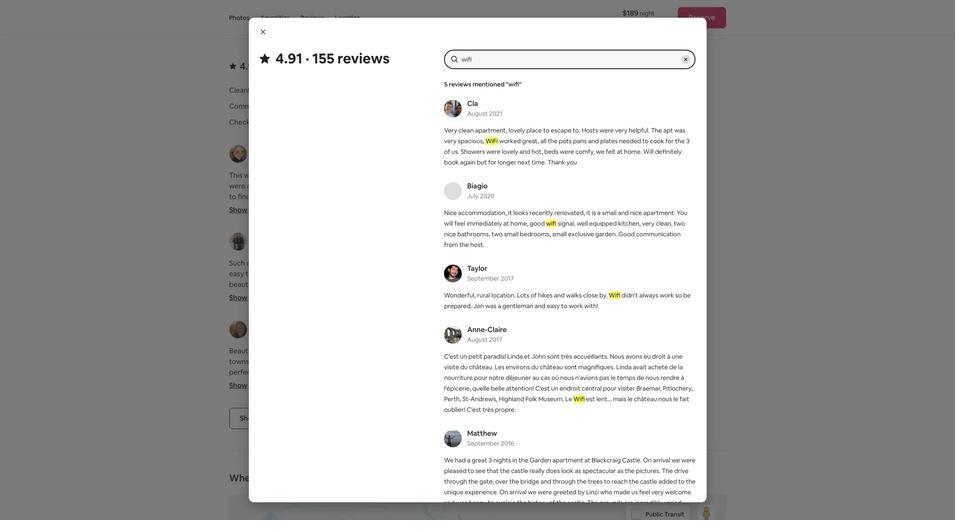 Task type: vqa. For each thing, say whether or not it's contained in the screenshot.


Task type: describe. For each thing, give the bounding box(es) containing it.
0 horizontal spatial un
[[460, 353, 467, 361]]

clean
[[459, 126, 474, 134]]

2020
[[480, 192, 494, 200]]

gate,
[[479, 478, 494, 486]]

0 horizontal spatial wifi
[[574, 395, 585, 403]]

it down time
[[359, 235, 363, 244]]

mentioned
[[473, 80, 505, 88]]

fish,
[[531, 291, 544, 300]]

was up the gardens
[[585, 259, 598, 268]]

to down "walks." on the left of page
[[404, 214, 411, 223]]

still
[[350, 214, 361, 223]]

well
[[577, 220, 588, 228]]

the up within
[[565, 344, 576, 353]]

years.
[[637, 323, 656, 332]]

history inside the "we absolutely loved this place! it was out in the countryside and very private. beautiful grounds and places to walk. it had everything we needed for our 4-night stay. my only wish is that we could have gotten a tour of the inside of the main castle, although john kindly met us one evening and gave us a history from the outside. we had dinner one night at the bridge of cally hotel (the only local restaurant), which we do recommend!"
[[660, 214, 683, 223]]

very right them
[[527, 510, 539, 518]]

to left tour.
[[290, 270, 297, 279]]

2017 inside anne-claire august 2017
[[489, 336, 502, 344]]

linda's
[[247, 389, 269, 399]]

minutes
[[330, 347, 356, 356]]

it right walk.
[[659, 182, 663, 191]]

was down course.
[[653, 301, 666, 311]]

the left castle's on the left of page
[[292, 312, 303, 321]]

didn't
[[622, 292, 638, 299]]

feel inside we had a great 3 nights in the garden apartment at blackcraig castle. on arrival we were pleased to see that the castle really does look as spectacular as the pictures. the drive through the gate, over the bridge and through the trees to reach the castle added to the unique experience.     on arrival we were greeted by linzi who made us feel very welcome and was happy to explain the history of the castle.    the grounds are incredibly varied which makes exploring them very interesting. i imagine that families with children
[[639, 489, 650, 496]]

the down parties!
[[608, 312, 619, 321]]

the down my
[[624, 203, 635, 212]]

at inside worked great, all the pots pans and plates needed to cook for the 3 of us. showers were lovely and hot, beds were comfy, we felt at home. will definitely book again but for longer next time. thank you
[[617, 148, 623, 156]]

needed inside worked great, all the pots pans and plates needed to cook for the 3 of us. showers were lovely and hot, beds were comfy, we felt at home. will definitely book again but for longer next time. thank you
[[619, 137, 641, 145]]

great inside great accommodations in what was the butler's house when the castle was in its hay day. gardens are beautiful and peaceful, several massive old trees on the property. kayak down the river, fish, even golf on their 5-hole little course. you can rent the whole castle for large parties! this place was magical. john was very responsive and the quiet solitude was just what we needed to heal from a few difficult years. pitlochry is so charming, and we ended up eating all 3 nights at the moulin hotel because the food was so good! there are lots of great choices. well within range for day trips to castles and golf courses. we couldn't have asked for a better experience!
[[490, 355, 507, 364]]

there inside a beautiful secluded estate in the scottish countryside. we chose this location because of it being central to the countryside, highlands, lochs, and castles. the hosts were very friendly and helpful which made everything go smoothly. we rented both the 2br/2ba castle apartment. there were comfy beds and plenty of space both indoors and out to relax and enjoy ourselves. the castle is equipped with everything you need to make it feel like a home from home including a kitchen and a laundry room. would definitely recommend!
[[624, 389, 643, 399]]

experience.
[[465, 489, 498, 496]]

william
[[504, 320, 529, 329]]

nice inside signal, well equipped kitchen, very clean, two nice bathrooms, two small bedrooms, small exclusive garden. good communication from the host.
[[444, 230, 456, 238]]

and left beautiful. on the bottom of page
[[229, 301, 241, 311]]

4.91 · 155 reviews up cleanliness
[[240, 60, 317, 73]]

from up "clear"
[[357, 347, 373, 356]]

at inside the "we absolutely loved this place! it was out in the countryside and very private. beautiful grounds and places to walk. it had everything we needed for our 4-night stay. my only wish is that we could have gotten a tour of the inside of the main castle, although john kindly met us one evening and gave us a history from the outside. we had dinner one night at the bridge of cally hotel (the only local restaurant), which we do recommend!"
[[620, 224, 627, 234]]

at inside we had a great 3 nights in the garden apartment at blackcraig castle. on arrival we were pleased to see that the castle really does look as spectacular as the pictures. the drive through the gate, over the bridge and through the trees to reach the castle added to the unique experience.     on arrival we were greeted by linzi who made us feel very welcome and was happy to explain the history of the castle.    the grounds are incredibly varied which makes exploring them very interesting. i imagine that families with children
[[585, 457, 590, 465]]

1 horizontal spatial everything
[[586, 379, 621, 388]]

0 vertical spatial only
[[632, 192, 646, 202]]

was inside we had a great 3 nights in the garden apartment at blackcraig castle. on arrival we were pleased to see that the castle really does look as spectacular as the pictures. the drive through the gate, over the bridge and through the trees to reach the castle added to the unique experience.     on arrival we were greeted by linzi who made us feel very welcome and was happy to explain the history of the castle.    the grounds are incredibly varied which makes exploring them very interesting. i imagine that families with children
[[456, 499, 467, 507]]

to left find.
[[229, 192, 236, 202]]

show more down countryside,
[[481, 381, 519, 391]]

photos
[[229, 14, 250, 22]]

were down bridge
[[538, 489, 552, 496]]

is inside a beautiful secluded estate in the scottish countryside. we chose this location because of it being central to the countryside, highlands, lochs, and castles. the hosts were very friendly and helpful which made everything go smoothly. we rented both the 2br/2ba castle apartment. there were comfy beds and plenty of space both indoors and out to relax and enjoy ourselves. the castle is equipped with everything you need to make it feel like a home from home including a kitchen and a laundry room. would definitely recommend!
[[569, 411, 574, 420]]

very inside the "we absolutely loved this place! it was out in the countryside and very private. beautiful grounds and places to walk. it had everything we needed for our 4-night stay. my only wish is that we could have gotten a tour of the inside of the main castle, although john kindly met us one evening and gave us a history from the outside. we had dinner one night at the bridge of cally hotel (the only local restaurant), which we do recommend!"
[[495, 182, 509, 191]]

très inside est lent... mais le château nous le fait oublier!  c'est très propre.
[[483, 406, 494, 414]]

which inside the "we absolutely loved this place! it was out in the countryside and very private. beautiful grounds and places to walk. it had everything we needed for our 4-night stay. my only wish is that we could have gotten a tour of the inside of the main castle, although john kindly met us one evening and gave us a history from the outside. we had dinner one night at the bridge of cally hotel (the only local restaurant), which we do recommend!"
[[604, 235, 623, 244]]

ended
[[586, 333, 607, 343]]

gave inside this was a truly magical place and we loved our stay.   hosts were amazing, they even hid fairies in the garden for the kids to find.  the apartments were comfortable and cozy.   they gave excellent recommendations for restaurants and walks. the location is great.  it is private, but still a short drive to many locations.  i can truly appreciate the time and work that has gone into restoring this fairy tale castle.  it is truly a labor of love.  i can't wait to visit again.
[[229, 203, 245, 212]]

1 horizontal spatial as
[[575, 467, 581, 475]]

from inside the "we absolutely loved this place! it was out in the countryside and very private. beautiful grounds and places to walk. it had everything we needed for our 4-night stay. my only wish is that we could have gotten a tour of the inside of the main castle, although john kindly met us one evening and gave us a history from the outside. we had dinner one night at the bridge of cally hotel (the only local restaurant), which we do recommend!"
[[481, 224, 497, 234]]

check-in
[[229, 118, 258, 127]]

countryside,
[[481, 368, 522, 377]]

show more button for such a beautiful place to stay.  situated in the perfect spot for easy travel around to tour. the garden apartment was beautiful and exactly as described. more breathtaking than can be described. the outside garden and walk was peaceful and beautiful. john and linda were great with communicating and information on the castle's history and surrounding shops and restaurants.
[[229, 293, 274, 303]]

we had a great 3 nights in the garden apartment at blackcraig castle. on arrival we were pleased to see that the castle really does look as spectacular as the pictures. the drive through the gate, over the bridge and through the trees to reach the castle added to the unique experience.     on arrival we were greeted by linzi who made us feel very welcome and was happy to explain the history of the castle.    the grounds are incredibly varied which makes exploring them very interesting. i imagine that families with children 
[[444, 457, 696, 520]]

gotten
[[529, 203, 551, 212]]

1 horizontal spatial described.
[[307, 280, 342, 289]]

and left surrounding
[[355, 312, 367, 321]]

and down does at the right bottom
[[541, 478, 551, 486]]

the up the breathtaking
[[363, 259, 374, 268]]

just inside beautiful, quiet area just 20-30 minutes from towns/restaurants. the garden apartment was spacious and perfect for us. the stars are amazing on a clear night, which is an added bonus. we had one of our favorite meals in scotland from linda's recommendation (the dalmore). would stay here again!
[[296, 347, 307, 356]]

place inside this was a truly magical place and we loved our stay.   hosts were amazing, they even hid fairies in the garden for the kids to find.  the apartments were comfortable and cozy.   they gave excellent recommendations for restaurants and walks. the location is great.  it is private, but still a short drive to many locations.  i can truly appreciate the time and work that has gone into restoring this fairy tale castle.  it is truly a labor of love.  i can't wait to visit again.
[[307, 171, 325, 180]]

choices.
[[509, 355, 535, 364]]

the up them
[[517, 499, 527, 507]]

we up the acheté
[[662, 347, 673, 356]]

we up welcome
[[672, 457, 680, 465]]

helpful
[[521, 379, 544, 388]]

welcome
[[665, 489, 691, 496]]

1 vertical spatial arrival
[[509, 489, 527, 496]]

we up biagio
[[481, 171, 492, 180]]

this inside great accommodations in what was the butler's house when the castle was in its hay day. gardens are beautiful and peaceful, several massive old trees on the property. kayak down the river, fish, even golf on their 5-hole little course. you can rent the whole castle for large parties! this place was magical. john was very responsive and the quiet solitude was just what we needed to heal from a few difficult years. pitlochry is so charming, and we ended up eating all 3 nights at the moulin hotel because the food was so good! there are lots of great choices. well within range for day trips to castles and golf courses. we couldn't have asked for a better experience!
[[619, 301, 633, 311]]

and down the "range"
[[578, 368, 590, 377]]

2 vertical spatial everything
[[625, 411, 660, 420]]

ourselves.
[[500, 411, 533, 420]]

1 vertical spatial what
[[494, 323, 511, 332]]

1 horizontal spatial location
[[481, 102, 509, 111]]

john inside such a beautiful place to stay.  situated in the perfect spot for easy travel around to tour. the garden apartment was beautiful and exactly as described. more breathtaking than can be described. the outside garden and walk was peaceful and beautiful. john and linda were great with communicating and information on the castle's history and surrounding shops and restaurants.
[[275, 301, 291, 311]]

matthew
[[467, 429, 497, 438]]

the down greeted
[[556, 499, 566, 507]]

2 horizontal spatial as
[[617, 467, 624, 475]]

our inside this was a truly magical place and we loved our stay.   hosts were amazing, they even hid fairies in the garden for the kids to find.  the apartments were comfortable and cozy.   they gave excellent recommendations for restaurants and walks. the location is great.  it is private, but still a short drive to many locations.  i can truly appreciate the time and work that has gone into restoring this fairy tale castle.  it is truly a labor of love.  i can't wait to visit again.
[[371, 171, 382, 180]]

were inside very clean apartment, lovely place to escape to. hosts were very helpful. the apt was very spacious,
[[600, 126, 614, 134]]

1 du from the left
[[460, 363, 468, 371]]

nous up endroit on the right bottom of page
[[560, 374, 574, 382]]

apartment inside we had a great 3 nights in the garden apartment at blackcraig castle. on arrival we were pleased to see that the castle really does look as spectacular as the pictures. the drive through the gate, over the bridge and through the trees to reach the castle added to the unique experience.     on arrival we were greeted by linzi who made us feel very welcome and was happy to explain the history of the castle.    the grounds are incredibly varied which makes exploring them very interesting. i imagine that families with children
[[553, 457, 583, 465]]

of inside we had a great 3 nights in the garden apartment at blackcraig castle. on arrival we were pleased to see that the castle really does look as spectacular as the pictures. the drive through the gate, over the bridge and through the trees to reach the castle added to the unique experience.     on arrival we were greeted by linzi who made us feel very welcome and was happy to explain the history of the castle.    the grounds are incredibly varied which makes exploring them very interesting. i imagine that families with children
[[549, 499, 555, 507]]

bedrooms,
[[520, 230, 551, 238]]

countryside
[[635, 171, 674, 180]]

recently
[[530, 209, 553, 217]]

quiet inside beautiful, quiet area just 20-30 minutes from towns/restaurants. the garden apartment was spacious and perfect for us. the stars are amazing on a clear night, which is an added bonus. we had one of our favorite meals in scotland from linda's recommendation (the dalmore). would stay here again!
[[261, 347, 278, 356]]

and up restaurants
[[368, 192, 380, 202]]

2 horizontal spatial work
[[660, 292, 674, 299]]

0 vertical spatial two
[[674, 220, 685, 228]]

you'll
[[262, 472, 286, 485]]

the up plenty
[[522, 389, 533, 399]]

the down 4-
[[582, 203, 593, 212]]

2 horizontal spatial us
[[646, 214, 654, 223]]

environs
[[506, 363, 530, 371]]

there inside great accommodations in what was the butler's house when the castle was in its hay day. gardens are beautiful and peaceful, several massive old trees on the property. kayak down the river, fish, even golf on their 5-hole little course. you can rent the whole castle for large parties! this place was magical. john was very responsive and the quiet solitude was just what we needed to heal from a few difficult years. pitlochry is so charming, and we ended up eating all 3 nights at the moulin hotel because the food was so good! there are lots of great choices. well within range for day trips to castles and golf courses. we couldn't have asked for a better experience!
[[639, 344, 658, 353]]

like
[[547, 421, 558, 431]]

and down massive
[[554, 292, 565, 299]]

this inside a beautiful secluded estate in the scottish countryside. we chose this location because of it being central to the countryside, highlands, lochs, and castles. the hosts were very friendly and helpful which made everything go smoothly. we rented both the 2br/2ba castle apartment. there were comfy beds and plenty of space both indoors and out to relax and enjoy ourselves. the castle is equipped with everything you need to make it feel like a home from home including a kitchen and a laundry room. would definitely recommend!
[[502, 357, 514, 367]]

and down need
[[481, 432, 493, 441]]

0 horizontal spatial pour
[[474, 374, 488, 382]]

nights inside great accommodations in what was the butler's house when the castle was in its hay day. gardens are beautiful and peaceful, several massive old trees on the property. kayak down the river, fish, even golf on their 5-hole little course. you can rent the whole castle for large parties! this place was magical. john was very responsive and the quiet solitude was just what we needed to heal from a few difficult years. pitlochry is so charming, and we ended up eating all 3 nights at the moulin hotel because the food was so good! there are lots of great choices. well within range for day trips to castles and golf courses. we couldn't have asked for a better experience!
[[655, 333, 675, 343]]

we down 2020
[[481, 203, 491, 212]]

grounds inside we had a great 3 nights in the garden apartment at blackcraig castle. on arrival we were pleased to see that the castle really does look as spectacular as the pictures. the drive through the gate, over the bridge and through the trees to reach the castle added to the unique experience.     on arrival we were greeted by linzi who made us feel very welcome and was happy to explain the history of the castle.    the grounds are incredibly varied which makes exploring them very interesting. i imagine that families with children
[[600, 499, 623, 507]]

0 horizontal spatial only
[[533, 235, 546, 244]]

were inside such a beautiful place to stay.  situated in the perfect spot for easy travel around to tour. the garden apartment was beautiful and exactly as described. more breathtaking than can be described. the outside garden and walk was peaceful and beautiful. john and linda were great with communicating and information on the castle's history and surrounding shops and restaurants.
[[326, 301, 342, 311]]

home,
[[511, 220, 528, 228]]

the up hosts
[[640, 357, 651, 367]]

1 horizontal spatial golf
[[563, 291, 576, 300]]

1 vertical spatial two
[[492, 230, 503, 238]]

the up the go
[[618, 368, 630, 377]]

1 horizontal spatial le
[[628, 395, 633, 403]]

even inside great accommodations in what was the butler's house when the castle was in its hay day. gardens are beautiful and peaceful, several massive old trees on the property. kayak down the river, fish, even golf on their 5-hole little course. you can rent the whole castle for large parties! this place was magical. john was very responsive and the quiet solitude was just what we needed to heal from a few difficult years. pitlochry is so charming, and we ended up eating all 3 nights at the moulin hotel because the food was so good! there are lots of great choices. well within range for day trips to castles and golf courses. we couldn't have asked for a better experience!
[[546, 291, 561, 300]]

stay. inside the "we absolutely loved this place! it was out in the countryside and very private. beautiful grounds and places to walk. it had everything we needed for our 4-night stay. my only wish is that we could have gotten a tour of the inside of the main castle, although john kindly met us one evening and gave us a history from the outside. we had dinner one night at the bridge of cally hotel (the only local restaurant), which we do recommend!"
[[605, 192, 619, 202]]

to inside the "we absolutely loved this place! it was out in the countryside and very private. beautiful grounds and places to walk. it had everything we needed for our 4-night stay. my only wish is that we could have gotten a tour of the inside of the main castle, although john kindly met us one evening and gave us a history from the outside. we had dinner one night at the bridge of cally hotel (the only local restaurant), which we do recommend!"
[[632, 182, 639, 191]]

had down the met
[[551, 224, 564, 234]]

recommendations
[[278, 203, 337, 212]]

2 horizontal spatial linda
[[616, 363, 632, 371]]

location inside this was a truly magical place and we loved our stay.   hosts were amazing, they even hid fairies in the garden for the kids to find.  the apartments were comfortable and cozy.   they gave excellent recommendations for restaurants and walks. the location is great.  it is private, but still a short drive to many locations.  i can truly appreciate the time and work that has gone into restoring this fairy tale castle.  it is truly a labor of love.  i can't wait to visit again.
[[243, 214, 269, 223]]

0 horizontal spatial location
[[335, 14, 361, 22]]

john inside the "we absolutely loved this place! it was out in the countryside and very private. beautiful grounds and places to walk. it had everything we needed for our 4-night stay. my only wish is that we could have gotten a tour of the inside of the main castle, although john kindly met us one evening and gave us a history from the outside. we had dinner one night at the bridge of cally hotel (the only local restaurant), which we do recommend!"
[[512, 214, 528, 223]]

excellent
[[246, 203, 276, 212]]

on inside such a beautiful place to stay.  situated in the perfect spot for easy travel around to tour. the garden apartment was beautiful and exactly as described. more breathtaking than can be described. the outside garden and walk was peaceful and beautiful. john and linda were great with communicating and information on the castle's history and surrounding shops and restaurants.
[[283, 312, 291, 321]]

in inside this was a truly magical place and we loved our stay.   hosts were amazing, they even hid fairies in the garden for the kids to find.  the apartments were comfortable and cozy.   they gave excellent recommendations for restaurants and walks. the location is great.  it is private, but still a short drive to many locations.  i can truly appreciate the time and work that has gone into restoring this fairy tale castle.  it is truly a labor of love.  i can't wait to visit again.
[[344, 182, 350, 191]]

1 horizontal spatial à
[[681, 374, 684, 382]]

1 vertical spatial un
[[551, 385, 558, 393]]

the down exactly
[[289, 291, 301, 300]]

small inside nice accommodation, it looks recently renovated, it is a small and nice apartment. you will feel immediately at home, good
[[602, 209, 617, 217]]

are inside we had a great 3 nights in the garden apartment at blackcraig castle. on arrival we were pleased to see that the castle really does look as spectacular as the pictures. the drive through the gate, over the bridge and through the trees to reach the castle added to the unique experience.     on arrival we were greeted by linzi who made us feel very welcome and was happy to explain the history of the castle.    the grounds are incredibly varied which makes exploring them very interesting. i imagine that families with children
[[625, 499, 634, 507]]

reviews button
[[301, 0, 324, 35]]

pans
[[573, 137, 587, 145]]

favorite
[[346, 379, 371, 388]]

hosts inside very clean apartment, lovely place to escape to. hosts were very helpful. the apt was very spacious,
[[582, 126, 598, 134]]

garden down more
[[329, 291, 352, 300]]

was down ended at right bottom
[[595, 344, 608, 353]]

night inside $189 night
[[640, 9, 655, 17]]

2 vertical spatial truly
[[371, 235, 386, 244]]

are down the butler's
[[602, 270, 613, 279]]

it left being
[[581, 357, 585, 367]]

0 vertical spatial what
[[567, 259, 584, 268]]

but inside worked great, all the pots pans and plates needed to cook for the 3 of us. showers were lovely and hot, beds were comfy, we felt at home. will definitely book again but for longer next time. thank you
[[477, 158, 487, 166]]

which inside a beautiful secluded estate in the scottish countryside. we chose this location because of it being central to the countryside, highlands, lochs, and castles. the hosts were very friendly and helpful which made everything go smoothly. we rented both the 2br/2ba castle apartment. there were comfy beds and plenty of space both indoors and out to relax and enjoy ourselves. the castle is equipped with everything you need to make it feel like a home from home including a kitchen and a laundry room. would definitely recommend!
[[545, 379, 564, 388]]

wish
[[647, 192, 662, 202]]

the down river,
[[509, 301, 521, 311]]

be inside such a beautiful place to stay.  situated in the perfect spot for easy travel around to tour. the garden apartment was beautiful and exactly as described. more breathtaking than can be described. the outside garden and walk was peaceful and beautiful. john and linda were great with communicating and information on the castle's history and surrounding shops and restaurants.
[[242, 291, 251, 300]]

le inside c'est un petit paradis!   linda et john sont très accueillants.  nous avons eu droit à une visite du château.   les environs du château sont magnifiques.   linda avait acheté de la nourriture pour notre déjeuner au cas où nous n'avions pas le temps de nous rendre à l'épicerie, quelle belle attention!   c'est un endroit central pour visiter braemar, pitlochery, perth, st-andrews, highland folk museum.  le
[[611, 374, 616, 382]]

and down the comfy
[[660, 400, 672, 409]]

0 vertical spatial c'est
[[444, 353, 459, 361]]

garden down "situated"
[[329, 270, 353, 279]]

and up beautiful,
[[229, 323, 241, 332]]

cla image
[[444, 100, 462, 118]]

that up gate,
[[487, 467, 499, 475]]

4.91 · 155 reviews inside dialog
[[275, 49, 390, 67]]

pots
[[559, 137, 572, 145]]

and down heal
[[561, 333, 573, 343]]

google map
showing 0 points of interest. region
[[160, 430, 728, 520]]

0 horizontal spatial sont
[[547, 353, 560, 361]]

they
[[278, 182, 292, 191]]

0 vertical spatial à
[[667, 353, 671, 361]]

and down "lots"
[[668, 355, 680, 364]]

garden
[[530, 457, 551, 465]]

· inside dialog
[[305, 49, 309, 67]]

large
[[575, 301, 592, 311]]

rendre
[[661, 374, 680, 382]]

the up bonus.
[[277, 368, 289, 377]]

a inside nice accommodation, it looks recently renovated, it is a small and nice apartment. you will feel immediately at home, good
[[597, 209, 601, 217]]

we inside this was a truly magical place and we loved our stay.   hosts were amazing, they even hid fairies in the garden for the kids to find.  the apartments were comfortable and cozy.   they gave excellent recommendations for restaurants and walks. the location is great.  it is private, but still a short drive to many locations.  i can truly appreciate the time and work that has gone into restoring this fairy tale castle.  it is truly a labor of love.  i can't wait to visit again.
[[340, 171, 350, 180]]

have inside the "we absolutely loved this place! it was out in the countryside and very private. beautiful grounds and places to walk. it had everything we needed for our 4-night stay. my only wish is that we could have gotten a tour of the inside of the main castle, although john kindly met us one evening and gave us a history from the outside. we had dinner one night at the bridge of cally hotel (the only local restaurant), which we do recommend!"
[[512, 203, 527, 212]]

show more down the peaceful,
[[481, 293, 519, 303]]

to left visit
[[282, 246, 289, 255]]

to left see
[[468, 467, 474, 475]]

eating
[[619, 333, 639, 343]]

us inside we had a great 3 nights in the garden apartment at blackcraig castle. on arrival we were pleased to see that the castle really does look as spectacular as the pictures. the drive through the gate, over the bridge and through the trees to reach the castle added to the unique experience.     on arrival we were greeted by linzi who made us feel very welcome and was happy to explain the history of the castle.    the grounds are incredibly varied which makes exploring them very interesting. i imagine that families with children
[[632, 489, 638, 496]]

countryside.
[[620, 347, 660, 356]]

such a beautiful place to stay.  situated in the perfect spot for easy travel around to tour. the garden apartment was beautiful and exactly as described. more breathtaking than can be described. the outside garden and walk was peaceful and beautiful. john and linda were great with communicating and information on the castle's history and surrounding shops and restaurants.
[[229, 259, 430, 332]]

mais
[[613, 395, 626, 403]]

the up locations.
[[229, 214, 242, 223]]

them
[[510, 510, 526, 518]]

for down comfortable
[[339, 203, 349, 212]]

better
[[619, 365, 640, 375]]

1 vertical spatial de
[[637, 374, 644, 382]]

and down cozy.
[[389, 203, 401, 212]]

the inside very clean apartment, lovely place to escape to. hosts were very helpful. the apt was very spacious,
[[651, 126, 662, 134]]

1 horizontal spatial small
[[552, 230, 567, 238]]

to inside worked great, all the pots pans and plates needed to cook for the 3 of us. showers were lovely and hot, beds were comfy, we felt at home. will definitely book again but for longer next time. thank you
[[643, 137, 649, 145]]

matthew september 2016
[[467, 429, 514, 448]]

1 horizontal spatial linda
[[507, 353, 523, 361]]

to up 'exploring' at the right bottom
[[488, 499, 494, 507]]

show more button for great accommodations in what was the butler's house when the castle was in its hay day. gardens are beautiful and peaceful, several massive old trees on the property. kayak down the river, fish, even golf on their 5-hole little course. you can rent the whole castle for large parties! this place was magical. john was very responsive and the quiet solitude was just what we needed to heal from a few difficult years.
[[481, 293, 526, 303]]

the left the garden
[[519, 457, 528, 465]]

avait
[[633, 363, 647, 371]]

castles
[[644, 355, 667, 364]]

for left longer
[[488, 158, 497, 166]]

0 horizontal spatial small
[[504, 230, 519, 238]]

0 vertical spatial on
[[643, 457, 652, 465]]

we down bridge
[[528, 489, 537, 496]]

we absolutely loved this place! it was out in the countryside and very private. beautiful grounds and places to walk. it had everything we needed for our 4-night stay. my only wish is that we could have gotten a tour of the inside of the main castle, although john kindly met us one evening and gave us a history from the outside. we had dinner one night at the bridge of cally hotel (the only local restaurant), which we do recommend!
[[481, 171, 683, 255]]

1 vertical spatial truly
[[278, 224, 293, 234]]

of inside great accommodations in what was the butler's house when the castle was in its hay day. gardens are beautiful and peaceful, several massive old trees on the property. kayak down the river, fish, even golf on their 5-hole little course. you can rent the whole castle for large parties! this place was magical. john was very responsive and the quiet solitude was just what we needed to heal from a few difficult years. pitlochry is so charming, and we ended up eating all 3 nights at the moulin hotel because the food was so good! there are lots of great choices. well within range for day trips to castles and golf courses. we couldn't have asked for a better experience!
[[481, 355, 488, 364]]

2 vertical spatial night
[[601, 224, 618, 234]]

were down pots
[[560, 148, 574, 156]]

2 horizontal spatial c'est
[[535, 385, 550, 393]]

kindly
[[529, 214, 549, 223]]

paradis!
[[484, 353, 506, 361]]

the up over
[[500, 467, 510, 475]]

0 horizontal spatial us
[[565, 214, 572, 223]]

garden inside this was a truly magical place and we loved our stay.   hosts were amazing, they even hid fairies in the garden for the kids to find.  the apartments were comfortable and cozy.   they gave excellent recommendations for restaurants and walks. the location is great.  it is private, but still a short drive to many locations.  i can truly appreciate the time and work that has gone into restoring this fairy tale castle.  it is truly a labor of love.  i can't wait to visit again.
[[364, 182, 387, 191]]

show more down find.
[[229, 206, 267, 215]]

1 vertical spatial pour
[[603, 385, 617, 393]]

une
[[672, 353, 683, 361]]

to right need
[[499, 421, 506, 431]]

here
[[414, 389, 429, 399]]

was inside didn't always work so be prepared. jon was a gentleman and easy to work with!
[[485, 302, 497, 310]]

and up ourselves.
[[499, 400, 511, 409]]

september for matthew
[[467, 440, 500, 448]]

garden.
[[595, 230, 617, 238]]

0 horizontal spatial 4.91
[[240, 60, 258, 73]]

private.
[[511, 182, 535, 191]]

taylor image
[[444, 265, 462, 283]]

eu
[[644, 353, 651, 361]]

on inside beautiful, quiet area just 20-30 minutes from towns/restaurants. the garden apartment was spacious and perfect for us. the stars are amazing on a clear night, which is an added bonus. we had one of our favorite meals in scotland from linda's recommendation (the dalmore). would stay here again!
[[350, 368, 358, 377]]

it up well
[[587, 209, 591, 217]]

the down although
[[499, 224, 510, 234]]

and down more
[[354, 291, 366, 300]]

dates
[[493, 6, 509, 14]]

july
[[467, 192, 479, 200]]

short
[[368, 214, 385, 223]]

for down apt
[[666, 137, 674, 145]]

a inside didn't always work so be prepared. jon was a gentleman and easy to work with!
[[498, 302, 501, 310]]

the left the butler's
[[599, 259, 611, 268]]

la
[[678, 363, 683, 371]]

2 horizontal spatial one
[[588, 224, 600, 234]]

friendly
[[481, 379, 506, 388]]

even inside this was a truly magical place and we loved our stay.   hosts were amazing, they even hid fairies in the garden for the kids to find.  the apartments were comfortable and cozy.   they gave excellent recommendations for restaurants and walks. the location is great.  it is private, but still a short drive to many locations.  i can truly appreciate the time and work that has gone into restoring this fairy tale castle.  it is truly a labor of love.  i can't wait to visit again.
[[294, 182, 310, 191]]

(the inside beautiful, quiet area just 20-30 minutes from towns/restaurants. the garden apartment was spacious and perfect for us. the stars are amazing on a clear night, which is an added bonus. we had one of our favorite meals in scotland from linda's recommendation (the dalmore). would stay here again!
[[329, 389, 342, 399]]

food
[[578, 344, 593, 353]]

indoors
[[582, 400, 606, 409]]

0 vertical spatial both
[[505, 389, 520, 399]]

et
[[524, 353, 530, 361]]

whole
[[522, 301, 542, 311]]

restoring
[[262, 235, 291, 244]]

the left pots
[[548, 137, 558, 145]]

and inside beautiful, quiet area just 20-30 minutes from towns/restaurants. the garden apartment was spacious and perfect for us. the stars are amazing on a clear night, which is an added bonus. we had one of our favorite meals in scotland from linda's recommendation (the dalmore). would stay here again!
[[412, 357, 424, 367]]

penny image
[[481, 145, 499, 163]]

1 horizontal spatial both
[[564, 400, 580, 409]]

visiter
[[618, 385, 635, 393]]

john inside c'est un petit paradis!   linda et john sont très accueillants.  nous avons eu droit à une visite du château.   les environs du château sont magnifiques.   linda avait acheté de la nourriture pour notre déjeuner au cas où nous n'avions pas le temps de nous rendre à l'épicerie, quelle belle attention!   c'est un endroit central pour visiter braemar, pitlochery, perth, st-andrews, highland folk museum.  le
[[532, 353, 546, 361]]

and inside nice accommodation, it looks recently renovated, it is a small and nice apartment. you will feel immediately at home, good
[[618, 209, 629, 217]]

show more button for we absolutely loved this place! it was out in the countryside and very private. beautiful grounds and places to walk. it had everything we needed for our 4-night stay. my only wish is that we could have gotten a tour of the inside of the main castle, although john kindly met us one evening and gave us a history from the outside. we had dinner one night at the bridge of cally hotel (the only local restaurant), which we do recommend!
[[481, 206, 526, 215]]

surrounding
[[369, 312, 408, 321]]

september for william
[[504, 331, 537, 339]]

1 horizontal spatial de
[[669, 363, 677, 371]]

situated
[[327, 259, 354, 268]]

1 vertical spatial golf
[[481, 365, 494, 375]]

on up by.
[[595, 280, 604, 289]]

nice
[[444, 209, 457, 217]]

the up 'tale'
[[332, 224, 343, 234]]

charming,
[[527, 333, 559, 343]]

the inside signal, well equipped kitchen, very clean, two nice bathrooms, two small bedrooms, small exclusive garden. good communication from the host.
[[459, 241, 469, 249]]

hid
[[311, 182, 321, 191]]

the up places
[[623, 171, 634, 180]]

est
[[586, 395, 595, 403]]

0 horizontal spatial ·
[[260, 60, 263, 73]]

cas
[[541, 374, 550, 382]]

3 inside we had a great 3 nights in the garden apartment at blackcraig castle. on arrival we were pleased to see that the castle really does look as spectacular as the pictures. the drive through the gate, over the bridge and through the trees to reach the castle added to the unique experience.     on arrival we were greeted by linzi who made us feel very welcome and was happy to explain the history of the castle.    the grounds are incredibly varied which makes exploring them very interesting. i imagine that families with children
[[489, 457, 492, 465]]

next
[[518, 158, 531, 166]]

interesting.
[[541, 510, 573, 518]]

the up excellent
[[254, 192, 266, 202]]

central inside c'est un petit paradis!   linda et john sont très accueillants.  nous avons eu droit à une visite du château.   les environs du château sont magnifiques.   linda avait acheté de la nourriture pour notre déjeuner au cas où nous n'avions pas le temps de nous rendre à l'épicerie, quelle belle attention!   c'est un endroit central pour visiter braemar, pitlochery, perth, st-andrews, highland folk museum.  le
[[582, 385, 602, 393]]

clear
[[365, 368, 381, 377]]

0 horizontal spatial on
[[500, 489, 508, 496]]

droit
[[652, 353, 666, 361]]

for left the day
[[594, 355, 604, 364]]

show more button for this was a truly magical place and we loved our stay.   hosts were amazing, they even hid fairies in the garden for the kids to find.  the apartments were comfortable and cozy.   they gave excellent recommendations for restaurants and walks. the location is great.  it is private, but still a short drive to many locations.  i can truly appreciate the time and work that has gone into restoring this fairy tale castle.  it is truly a labor of love.  i can't wait to visit again.
[[229, 206, 274, 215]]

nice inside nice accommodation, it looks recently renovated, it is a small and nice apartment. you will feel immediately at home, good
[[630, 209, 642, 217]]

taylor image
[[444, 265, 462, 283]]

house
[[638, 259, 658, 268]]

highland
[[499, 395, 524, 403]]

the down pitlochry
[[481, 344, 492, 353]]

list containing penny
[[226, 144, 730, 441]]

show more button for beautiful, quiet area just 20-30 minutes from towns/restaurants. the garden apartment was spacious and perfect for us. the stars are amazing on a clear night, which is an added bonus. we had one of our favorite meals in scotland from linda's recommendation (the dalmore). would stay here again!
[[229, 381, 274, 391]]

was down the breathtaking
[[384, 291, 396, 300]]

apartments
[[268, 192, 306, 202]]

bridge
[[641, 224, 662, 234]]

and down courses. at the right
[[507, 379, 520, 388]]

the up they
[[400, 182, 411, 191]]

out inside the "we absolutely loved this place! it was out in the countryside and very private. beautiful grounds and places to walk. it had everything we needed for our 4-night stay. my only wish is that we could have gotten a tour of the inside of the main castle, although john kindly met us one evening and gave us a history from the outside. we had dinner one night at the bridge of cally hotel (the only local restaurant), which we do recommend!"
[[603, 171, 614, 180]]

lochs,
[[558, 368, 576, 377]]

show more up again!
[[229, 381, 267, 391]]

1 horizontal spatial arrival
[[653, 457, 670, 465]]

communication
[[229, 102, 281, 111]]

and down travel
[[260, 280, 272, 289]]

from inside great accommodations in what was the butler's house when the castle was in its hay day. gardens are beautiful and peaceful, several massive old trees on the property. kayak down the river, fish, even golf on their 5-hole little course. you can rent the whole castle for large parties! this place was magical. john was very responsive and the quiet solitude was just what we needed to heal from a few difficult years. pitlochry is so charming, and we ended up eating all 3 nights at the moulin hotel because the food was so good! there are lots of great choices. well within range for day trips to castles and golf courses. we couldn't have asked for a better experience!
[[574, 323, 590, 332]]

to left heal
[[550, 323, 557, 332]]

dalmore).
[[343, 389, 375, 399]]

had down countryside
[[665, 182, 677, 191]]

beautiful up around
[[252, 259, 281, 268]]

1 horizontal spatial one
[[574, 214, 586, 223]]

taylor september 2017
[[467, 264, 514, 283]]

old
[[565, 280, 575, 289]]

location.
[[491, 292, 516, 299]]

where you'll be
[[229, 472, 300, 485]]

and left places
[[596, 182, 608, 191]]

and down 'outside'
[[293, 301, 305, 311]]

nous up braemar,
[[646, 374, 659, 382]]

to up who
[[604, 478, 610, 486]]

1 vertical spatial described.
[[253, 291, 287, 300]]

hay
[[546, 270, 557, 279]]

definitely inside worked great, all the pots pans and plates needed to cook for the 3 of us. showers were lovely and hot, beds were comfy, we felt at home. will definitely book again but for longer next time. thank you
[[655, 148, 682, 156]]

recommend! inside a beautiful secluded estate in the scottish countryside. we chose this location because of it being central to the countryside, highlands, lochs, and castles. the hosts were very friendly and helpful which made everything go smoothly. we rented both the 2br/2ba castle apartment. there were comfy beds and plenty of space both indoors and out to relax and enjoy ourselves. the castle is equipped with everything you need to make it feel like a home from home including a kitchen and a laundry room. would definitely recommend!
[[602, 432, 643, 441]]

hosts inside this was a truly magical place and we loved our stay.   hosts were amazing, they even hid fairies in the garden for the kids to find.  the apartments were comfortable and cozy.   they gave excellent recommendations for restaurants and walks. the location is great.  it is private, but still a short drive to many locations.  i can truly appreciate the time and work that has gone into restoring this fairy tale castle.  it is truly a labor of love.  i can't wait to visit again.
[[400, 171, 418, 180]]

area
[[280, 347, 294, 356]]

unique
[[444, 489, 464, 496]]

and inside didn't always work so be prepared. jon was a gentleman and easy to work with!
[[535, 302, 546, 310]]

very inside great accommodations in what was the butler's house when the castle was in its hay day. gardens are beautiful and peaceful, several massive old trees on the property. kayak down the river, fish, even golf on their 5-hole little course. you can rent the whole castle for large parties! this place was magical. john was very responsive and the quiet solitude was just what we needed to heal from a few difficult years. pitlochry is so charming, and we ended up eating all 3 nights at the moulin hotel because the food was so good! there are lots of great choices. well within range for day trips to castles and golf courses. we couldn't have asked for a better experience!
[[542, 312, 556, 321]]

the down castle.
[[625, 467, 635, 475]]



Task type: locate. For each thing, give the bounding box(es) containing it.
was up several
[[515, 270, 527, 279]]

2 vertical spatial can
[[481, 301, 493, 311]]

1 vertical spatial us.
[[267, 368, 275, 377]]

matthew image
[[444, 430, 462, 448]]

0 horizontal spatial this
[[229, 171, 242, 180]]

0 vertical spatial great
[[344, 301, 361, 311]]

was inside the "we absolutely loved this place! it was out in the countryside and very private. beautiful grounds and places to walk. it had everything we needed for our 4-night stay. my only wish is that we could have gotten a tour of the inside of the main castle, although john kindly met us one evening and gave us a history from the outside. we had dinner one night at the bridge of cally hotel (the only local restaurant), which we do recommend!"
[[589, 171, 601, 180]]

château down braemar,
[[634, 395, 657, 403]]

0 vertical spatial location
[[335, 14, 361, 22]]

needed up gotten
[[529, 192, 554, 202]]

does
[[546, 467, 560, 475]]

biagio
[[467, 181, 488, 191]]

and up the "kitchen,"
[[618, 209, 629, 217]]

155 inside dialog
[[312, 49, 334, 67]]

show inside button
[[240, 414, 258, 423]]

very down hikes
[[542, 312, 556, 321]]

2 horizontal spatial le
[[674, 395, 678, 403]]

oublier!
[[444, 406, 465, 414]]

needed up charming,
[[524, 323, 549, 332]]

both up plenty
[[505, 389, 520, 399]]

this down didn't
[[619, 301, 633, 311]]

definitely inside a beautiful secluded estate in the scottish countryside. we chose this location because of it being central to the countryside, highlands, lochs, and castles. the hosts were very friendly and helpful which made everything go smoothly. we rented both the 2br/2ba castle apartment. there were comfy beds and plenty of space both indoors and out to relax and enjoy ourselves. the castle is equipped with everything you need to make it feel like a home from home including a kitchen and a laundry room. would definitely recommend!
[[570, 432, 600, 441]]

meals
[[373, 379, 392, 388]]

1 vertical spatial trees
[[588, 478, 603, 486]]

in inside the "we absolutely loved this place! it was out in the countryside and very private. beautiful grounds and places to walk. it had everything we needed for our 4-night stay. my only wish is that we could have gotten a tour of the inside of the main castle, although john kindly met us one evening and gave us a history from the outside. we had dinner one night at the bridge of cally hotel (the only local restaurant), which we do recommend!"
[[615, 171, 621, 180]]

1 vertical spatial gave
[[629, 214, 645, 223]]

i inside we had a great 3 nights in the garden apartment at blackcraig castle. on arrival we were pleased to see that the castle really does look as spectacular as the pictures. the drive through the gate, over the bridge and through the trees to reach the castle added to the unique experience.     on arrival we were greeted by linzi who made us feel very welcome and was happy to explain the history of the castle.    the grounds are incredibly varied which makes exploring them very interesting. i imagine that families with children
[[574, 510, 576, 518]]

the up do
[[628, 224, 639, 234]]

3 inside worked great, all the pots pans and plates needed to cook for the 3 of us. showers were lovely and hot, beds were comfy, we felt at home. will definitely book again but for longer next time. thank you
[[686, 137, 690, 145]]

show more button for a beautiful secluded estate in the scottish countryside. we chose this location because of it being central to the countryside, highlands, lochs, and castles. the hosts were very friendly and helpful which made everything go smoothly. we rented both the 2br/2ba castle apartment. there were comfy beds and plenty of space both indoors and out to relax and enjoy ourselves. the castle is equipped with everything you need to make it feel like a home from home including a kitchen and a laundry room. would definitely recommend!
[[481, 381, 526, 391]]

1 vertical spatial this
[[619, 301, 633, 311]]

attention!
[[506, 385, 534, 393]]

gave down main at the right of the page
[[629, 214, 645, 223]]

john down gentleman
[[510, 312, 526, 321]]

great inside we had a great 3 nights in the garden apartment at blackcraig castle. on arrival we were pleased to see that the castle really does look as spectacular as the pictures. the drive through the gate, over the bridge and through the trees to reach the castle added to the unique experience.     on arrival we were greeted by linzi who made us feel very welcome and was happy to explain the history of the castle.    the grounds are incredibly varied which makes exploring them very interesting. i imagine that families with children
[[472, 457, 487, 465]]

1 horizontal spatial très
[[561, 353, 572, 361]]

5 reviews mentioned "wifi"
[[444, 80, 522, 88]]

0 vertical spatial de
[[669, 363, 677, 371]]

wifi right le
[[574, 395, 585, 403]]

places
[[610, 182, 631, 191]]

0 vertical spatial described.
[[307, 280, 342, 289]]

well
[[537, 355, 551, 364]]

2023 for loved
[[530, 155, 544, 163]]

is inside nice accommodation, it looks recently renovated, it is a small and nice apartment. you will feel immediately at home, good
[[592, 209, 596, 217]]

close
[[583, 292, 598, 299]]

by.
[[600, 292, 608, 299]]

0 vertical spatial but
[[477, 158, 487, 166]]

the down linzi
[[587, 499, 598, 507]]

were
[[600, 126, 614, 134], [486, 148, 501, 156], [560, 148, 574, 156], [229, 182, 245, 191], [308, 192, 324, 202], [326, 301, 342, 311], [651, 368, 667, 377], [645, 389, 661, 399], [682, 457, 696, 465], [538, 489, 552, 496]]

we up the comfy
[[666, 379, 677, 388]]

1 horizontal spatial with
[[609, 411, 623, 420]]

2 vertical spatial with
[[638, 510, 650, 518]]

this up beautiful in the top right of the page
[[548, 171, 560, 180]]

2 august from the top
[[467, 336, 488, 344]]

the right over
[[509, 478, 519, 486]]

drag pegman onto the map to open street view image
[[698, 505, 715, 520]]

loved up comfortable
[[351, 171, 369, 180]]

1 vertical spatial location
[[516, 357, 542, 367]]

1 vertical spatial just
[[296, 347, 307, 356]]

0 vertical spatial wifi
[[609, 292, 620, 299]]

linda inside such a beautiful place to stay.  situated in the perfect spot for easy travel around to tour. the garden apartment was beautiful and exactly as described. more breathtaking than can be described. the outside garden and walk was peaceful and beautiful. john and linda were great with communicating and information on the castle's history and surrounding shops and restaurants.
[[307, 301, 324, 311]]

which inside beautiful, quiet area just 20-30 minutes from towns/restaurants. the garden apartment was spacious and perfect for us. the stars are amazing on a clear night, which is an added bonus. we had one of our favorite meals in scotland from linda's recommendation (the dalmore). would stay here again!
[[403, 368, 422, 377]]

0 horizontal spatial de
[[637, 374, 644, 382]]

all
[[541, 137, 547, 145], [641, 333, 648, 343], [260, 414, 267, 423]]

this up visit
[[293, 235, 305, 244]]

·
[[305, 49, 309, 67], [260, 60, 263, 73]]

in inside a beautiful secluded estate in the scottish countryside. we chose this location because of it being central to the countryside, highlands, lochs, and castles. the hosts were very friendly and helpful which made everything go smoothly. we rented both the 2br/2ba castle apartment. there were comfy beds and plenty of space both indoors and out to relax and enjoy ourselves. the castle is equipped with everything you need to make it feel like a home from home including a kitchen and a laundry room. would definitely recommend!
[[572, 347, 578, 356]]

2017 down claire
[[489, 336, 502, 344]]

added inside we had a great 3 nights in the garden apartment at blackcraig castle. on arrival we were pleased to see that the castle really does look as spectacular as the pictures. the drive through the gate, over the bridge and through the trees to reach the castle added to the unique experience.     on arrival we were greeted by linzi who made us feel very welcome and was happy to explain the history of the castle.    the grounds are incredibly varied which makes exploring them very interesting. i imagine that families with children
[[659, 478, 677, 486]]

recommend! down cally
[[481, 246, 523, 255]]

4-
[[579, 192, 586, 202]]

and up few
[[594, 312, 607, 321]]

wonderful, rural location. lots of hikes and walks close by. wifi
[[444, 292, 620, 299]]

our left 4-
[[567, 192, 578, 202]]

night up inside
[[586, 192, 603, 202]]

andrews,
[[471, 395, 498, 403]]

has
[[408, 224, 419, 234]]

it left looks
[[508, 209, 512, 217]]

0 horizontal spatial hosts
[[400, 171, 418, 180]]

1 horizontal spatial hosts
[[582, 126, 598, 134]]

0 horizontal spatial definitely
[[570, 432, 600, 441]]

everything inside the "we absolutely loved this place! it was out in the countryside and very private. beautiful grounds and places to walk. it had everything we needed for our 4-night stay. my only wish is that we could have gotten a tour of the inside of the main castle, although john kindly met us one evening and gave us a history from the outside. we had dinner one night at the bridge of cally hotel (the only local restaurant), which we do recommend!"
[[481, 192, 516, 202]]

0 vertical spatial très
[[561, 353, 572, 361]]

clean,
[[656, 220, 673, 228]]

are inside beautiful, quiet area just 20-30 minutes from towns/restaurants. the garden apartment was spacious and perfect for us. the stars are amazing on a clear night, which is an added bonus. we had one of our favorite meals in scotland from linda's recommendation (the dalmore). would stay here again!
[[308, 368, 319, 377]]

1 horizontal spatial but
[[477, 158, 487, 166]]

labor
[[393, 235, 410, 244]]

0 vertical spatial just
[[481, 323, 493, 332]]

in up day.
[[560, 259, 566, 268]]

out up places
[[603, 171, 614, 180]]

0 vertical spatial truly
[[264, 171, 278, 180]]

great inside such a beautiful place to stay.  situated in the perfect spot for easy travel around to tour. the garden apartment was beautiful and exactly as described. more breathtaking than can be described. the outside garden and walk was peaceful and beautiful. john and linda were great with communicating and information on the castle's history and surrounding shops and restaurants.
[[344, 301, 361, 311]]

one up dinner at top right
[[574, 214, 586, 223]]

c'est down cas
[[535, 385, 550, 393]]

cook
[[650, 137, 664, 145]]

shops
[[409, 312, 429, 321]]

beautiful up property.
[[614, 270, 643, 279]]

august inside 'cla august 2021'
[[467, 110, 488, 118]]

1 horizontal spatial pour
[[603, 385, 617, 393]]

the up stars on the left bottom
[[292, 357, 305, 367]]

us down tour
[[565, 214, 572, 223]]

0 horizontal spatial with
[[363, 301, 377, 311]]

and up 2020
[[481, 182, 493, 191]]

history inside we had a great 3 nights in the garden apartment at blackcraig castle. on arrival we were pleased to see that the castle really does look as spectacular as the pictures. the drive through the gate, over the bridge and through the trees to reach the castle added to the unique experience.     on arrival we were greeted by linzi who made us feel very welcome and was happy to explain the history of the castle.    the grounds are incredibly varied which makes exploring them very interesting. i imagine that families with children
[[528, 499, 548, 507]]

us. up bonus.
[[267, 368, 275, 377]]

5
[[444, 80, 448, 88]]

1 vertical spatial à
[[681, 374, 684, 382]]

1 vertical spatial definitely
[[570, 432, 600, 441]]

nice
[[630, 209, 642, 217], [444, 230, 456, 238]]

trees inside great accommodations in what was the butler's house when the castle was in its hay day. gardens are beautiful and peaceful, several massive old trees on the property. kayak down the river, fish, even golf on their 5-hole little course. you can rent the whole castle for large parties! this place was magical. john was very responsive and the quiet solitude was just what we needed to heal from a few difficult years. pitlochry is so charming, and we ended up eating all 3 nights at the moulin hotel because the food was so good! there are lots of great choices. well within range for day trips to castles and golf courses. we couldn't have asked for a better experience!
[[577, 280, 594, 289]]

1 loved from the left
[[351, 171, 369, 180]]

1 vertical spatial hosts
[[400, 171, 418, 180]]

in up places
[[615, 171, 621, 180]]

0 horizontal spatial le
[[611, 374, 616, 382]]

0 vertical spatial even
[[294, 182, 310, 191]]

apartment. inside a beautiful secluded estate in the scottish countryside. we chose this location because of it being central to the countryside, highlands, lochs, and castles. the hosts were very friendly and helpful which made everything go smoothly. we rented both the 2br/2ba castle apartment. there were comfy beds and plenty of space both indoors and out to relax and enjoy ourselves. the castle is equipped with everything you need to make it feel like a home from home including a kitchen and a laundry room. would definitely recommend!
[[586, 389, 622, 399]]

this inside the "we absolutely loved this place! it was out in the countryside and very private. beautiful grounds and places to walk. it had everything we needed for our 4-night stay. my only wish is that we could have gotten a tour of the inside of the main castle, although john kindly met us one evening and gave us a history from the outside. we had dinner one night at the bridge of cally hotel (the only local restaurant), which we do recommend!"
[[548, 171, 560, 180]]

0 horizontal spatial c'est
[[444, 353, 459, 361]]

added
[[239, 379, 260, 388], [659, 478, 677, 486]]

0 vertical spatial feel
[[455, 220, 465, 228]]

castle. inside this was a truly magical place and we loved our stay.   hosts were amazing, they even hid fairies in the garden for the kids to find.  the apartments were comfortable and cozy.   they gave excellent recommendations for restaurants and walks. the location is great.  it is private, but still a short drive to many locations.  i can truly appreciate the time and work that has gone into restoring this fairy tale castle.  it is truly a labor of love.  i can't wait to visit again.
[[336, 235, 357, 244]]

to
[[543, 126, 550, 134], [643, 137, 649, 145], [632, 182, 639, 191], [229, 192, 236, 202], [404, 214, 411, 223], [282, 246, 289, 255], [302, 259, 309, 268], [290, 270, 297, 279], [561, 302, 567, 310], [550, 323, 557, 332], [635, 355, 642, 364], [631, 357, 638, 367], [634, 400, 641, 409], [499, 421, 506, 431], [468, 467, 474, 475], [604, 478, 610, 486], [678, 478, 685, 486], [488, 499, 494, 507]]

need
[[481, 421, 498, 431]]

good
[[619, 230, 635, 238]]

0 horizontal spatial château
[[540, 363, 563, 371]]

1 horizontal spatial our
[[371, 171, 382, 180]]

stay. up inside
[[605, 192, 619, 202]]

155
[[312, 49, 334, 67], [265, 60, 280, 73], [268, 414, 279, 423]]

0 vertical spatial location
[[243, 214, 269, 223]]

le left fait
[[674, 395, 678, 403]]

beautiful
[[537, 182, 566, 191]]

Search reviews, Press 'Enter' to search text field
[[462, 55, 678, 64]]

0 vertical spatial i
[[262, 224, 264, 234]]

was inside beautiful, quiet area just 20-30 minutes from towns/restaurants. the garden apartment was spacious and perfect for us. the stars are amazing on a clear night, which is an added bonus. we had one of our favorite meals in scotland from linda's recommendation (the dalmore). would stay here again!
[[368, 357, 381, 367]]

scottish
[[592, 347, 619, 356]]

1 august from the top
[[467, 110, 488, 118]]

anne claire image
[[444, 326, 462, 344], [444, 326, 462, 344]]

from down indoors
[[585, 421, 601, 431]]

one
[[574, 214, 586, 223], [588, 224, 600, 234], [311, 379, 323, 388]]

equipped inside signal, well equipped kitchen, very clean, two nice bathrooms, two small bedrooms, small exclusive garden. good communication from the host.
[[589, 220, 617, 228]]

hosts up kids
[[400, 171, 418, 180]]

william image
[[481, 321, 499, 339], [481, 321, 499, 339]]

1 through from the left
[[444, 478, 467, 486]]

apartment inside such a beautiful place to stay.  situated in the perfect spot for easy travel around to tour. the garden apartment was beautiful and exactly as described. more breathtaking than can be described. the outside garden and walk was peaceful and beautiful. john and linda were great with communicating and information on the castle's history and surrounding shops and restaurants.
[[354, 270, 389, 279]]

truly down short
[[371, 235, 386, 244]]

un down où on the bottom of the page
[[551, 385, 558, 393]]

très down andrews,
[[483, 406, 494, 414]]

château inside c'est un petit paradis!   linda et john sont très accueillants.  nous avons eu droit à une visite du château.   les environs du château sont magnifiques.   linda avait acheté de la nourriture pour notre déjeuner au cas où nous n'avions pas le temps de nous rendre à l'épicerie, quelle belle attention!   c'est un endroit central pour visiter braemar, pitlochery, perth, st-andrews, highland folk museum.  le
[[540, 363, 563, 371]]

show more down 2020
[[481, 206, 519, 215]]

laura
[[504, 232, 523, 242]]

0 horizontal spatial très
[[483, 406, 494, 414]]

linda down 'outside'
[[307, 301, 324, 311]]

several
[[513, 280, 536, 289]]

castle. inside we had a great 3 nights in the garden apartment at blackcraig castle. on arrival we were pleased to see that the castle really does look as spectacular as the pictures. the drive through the gate, over the bridge and through the trees to reach the castle added to the unique experience.     on arrival we were greeted by linzi who made us feel very welcome and was happy to explain the history of the castle.    the grounds are incredibly varied which makes exploring them very interesting. i imagine that families with children
[[567, 499, 586, 507]]

2 vertical spatial i
[[574, 510, 576, 518]]

1 horizontal spatial sont
[[564, 363, 577, 371]]

location
[[335, 14, 361, 22], [481, 102, 509, 111]]

0 horizontal spatial recommend!
[[481, 246, 523, 255]]

made inside a beautiful secluded estate in the scottish countryside. we chose this location because of it being central to the countryside, highlands, lochs, and castles. the hosts were very friendly and helpful which made everything go smoothly. we rented both the 2br/2ba castle apartment. there were comfy beds and plenty of space both indoors and out to relax and enjoy ourselves. the castle is equipped with everything you need to make it feel like a home from home including a kitchen and a laundry room. would definitely recommend!
[[566, 379, 585, 388]]

2 vertical spatial apartment
[[553, 457, 583, 465]]

2 vertical spatial stay.
[[310, 259, 325, 268]]

both
[[505, 389, 520, 399], [564, 400, 580, 409]]

pictures.
[[636, 467, 661, 475]]

0 vertical spatial equipped
[[589, 220, 617, 228]]

for
[[666, 137, 674, 145], [488, 158, 497, 166], [389, 182, 398, 191], [556, 192, 565, 202], [339, 203, 349, 212], [418, 259, 428, 268], [564, 301, 574, 311], [594, 355, 604, 364], [603, 365, 612, 375], [255, 368, 265, 377]]

look
[[561, 467, 574, 475]]

2 du from the left
[[531, 363, 539, 371]]

range
[[574, 355, 593, 364]]

very up plates
[[615, 126, 628, 134]]

kitchen,
[[618, 220, 641, 228]]

truly up amazing,
[[264, 171, 278, 180]]

its
[[536, 270, 544, 279]]

amazing,
[[247, 182, 276, 191]]

visit
[[291, 246, 304, 255]]

john inside great accommodations in what was the butler's house when the castle was in its hay day. gardens are beautiful and peaceful, several massive old trees on the property. kayak down the river, fish, even golf on their 5-hole little course. you can rent the whole castle for large parties! this place was magical. john was very responsive and the quiet solitude was just what we needed to heal from a few difficult years. pitlochry is so charming, and we ended up eating all 3 nights at the moulin hotel because the food was so good! there are lots of great choices. well within range for day trips to castles and golf courses. we couldn't have asked for a better experience!
[[510, 312, 526, 321]]

1 vertical spatial august
[[467, 336, 488, 344]]

1 horizontal spatial us.
[[452, 148, 459, 156]]

trees inside we had a great 3 nights in the garden apartment at blackcraig castle. on arrival we were pleased to see that the castle really does look as spectacular as the pictures. the drive through the gate, over the bridge and through the trees to reach the castle added to the unique experience.     on arrival we were greeted by linzi who made us feel very welcome and was happy to explain the history of the castle.    the grounds are incredibly varied which makes exploring them very interesting. i imagine that families with children
[[588, 478, 603, 486]]

très up the lochs,
[[561, 353, 572, 361]]

beds inside worked great, all the pots pans and plates needed to cook for the 3 of us. showers were lovely and hot, beds were comfy, we felt at home. will definitely book again but for longer next time. thank you
[[544, 148, 559, 156]]

easy down the such at left
[[229, 270, 244, 279]]

hotel inside the "we absolutely loved this place! it was out in the countryside and very private. beautiful grounds and places to walk. it had everything we needed for our 4-night stay. my only wish is that we could have gotten a tour of the inside of the main castle, although john kindly met us one evening and gave us a history from the outside. we had dinner one night at the bridge of cally hotel (the only local restaurant), which we do recommend!"
[[499, 235, 516, 244]]

than
[[405, 280, 420, 289]]

estate
[[550, 347, 570, 356]]

amanda image
[[229, 233, 247, 251], [229, 233, 247, 251]]

comfortable
[[325, 192, 366, 202]]

it right 'make'
[[528, 421, 532, 431]]

apartment. inside nice accommodation, it looks recently renovated, it is a small and nice apartment. you will feel immediately at home, good
[[643, 209, 676, 217]]

the down the great
[[481, 270, 492, 279]]

from down will
[[444, 241, 458, 249]]

1 vertical spatial perfect
[[229, 368, 254, 377]]

us. inside beautiful, quiet area just 20-30 minutes from towns/restaurants. the garden apartment was spacious and perfect for us. the stars are amazing on a clear night, which is an added bonus. we had one of our favorite meals in scotland from linda's recommendation (the dalmore). would stay here again!
[[267, 368, 275, 377]]

stay. up cozy.
[[383, 171, 398, 180]]

1 horizontal spatial even
[[546, 291, 561, 300]]

1 horizontal spatial two
[[674, 220, 685, 228]]

in down night,
[[393, 379, 399, 388]]

2 horizontal spatial 3
[[686, 137, 690, 145]]

a inside such a beautiful place to stay.  situated in the perfect spot for easy travel around to tour. the garden apartment was beautiful and exactly as described. more breathtaking than can be described. the outside garden and walk was peaceful and beautiful. john and linda were great with communicating and information on the castle's history and surrounding shops and restaurants.
[[247, 259, 250, 268]]

petit
[[469, 353, 482, 361]]

in inside we had a great 3 nights in the garden apartment at blackcraig castle. on arrival we were pleased to see that the castle really does look as spectacular as the pictures. the drive through the gate, over the bridge and through the trees to reach the castle added to the unique experience.     on arrival we were greeted by linzi who made us feel very welcome and was happy to explain the history of the castle.    the grounds are incredibly varied which makes exploring them very interesting. i imagine that families with children
[[512, 457, 517, 465]]

0 horizontal spatial i
[[246, 246, 248, 255]]

1 horizontal spatial nice
[[630, 209, 642, 217]]

needed inside great accommodations in what was the butler's house when the castle was in its hay day. gardens are beautiful and peaceful, several massive old trees on the property. kayak down the river, fish, even golf on their 5-hole little course. you can rent the whole castle for large parties! this place was magical. john was very responsive and the quiet solitude was just what we needed to heal from a few difficult years. pitlochry is so charming, and we ended up eating all 3 nights at the moulin hotel because the food was so good! there are lots of great choices. well within range for day trips to castles and golf courses. we couldn't have asked for a better experience!
[[524, 323, 549, 332]]

1 home from the left
[[565, 421, 584, 431]]

golf left les
[[481, 365, 494, 375]]

august inside anne-claire august 2017
[[467, 336, 488, 344]]

tammy image
[[229, 145, 247, 163]]

(the inside the "we absolutely loved this place! it was out in the countryside and very private. beautiful grounds and places to walk. it had everything we needed for our 4-night stay. my only wish is that we could have gotten a tour of the inside of the main castle, although john kindly met us one evening and gave us a history from the outside. we had dinner one night at the bridge of cally hotel (the only local restaurant), which we do recommend!"
[[518, 235, 531, 244]]

0 horizontal spatial great
[[344, 301, 361, 311]]

worked great, all the pots pans and plates needed to cook for the 3 of us. showers were lovely and hot, beds were comfy, we felt at home. will definitely book again but for longer next time. thank you
[[444, 137, 690, 166]]

was right solitude
[[667, 312, 679, 321]]

listing
[[658, 8, 676, 16]]

0 horizontal spatial just
[[296, 347, 307, 356]]

information
[[243, 312, 281, 321]]

0 vertical spatial all
[[541, 137, 547, 145]]

children
[[651, 510, 674, 518]]

hole
[[611, 291, 625, 300]]

lovely
[[509, 126, 525, 134], [502, 148, 518, 156]]

quiet inside great accommodations in what was the butler's house when the castle was in its hay day. gardens are beautiful and peaceful, several massive old trees on the property. kayak down the river, fish, even golf on their 5-hole little course. you can rent the whole castle for large parties! this place was magical. john was very responsive and the quiet solitude was just what we needed to heal from a few difficult years. pitlochry is so charming, and we ended up eating all 3 nights at the moulin hotel because the food was so good! there are lots of great choices. well within range for day trips to castles and golf courses. we couldn't have asked for a better experience!
[[621, 312, 638, 321]]

home
[[565, 421, 584, 431], [603, 421, 622, 431]]

prepared.
[[444, 302, 472, 310]]

always
[[640, 292, 658, 299]]

beautiful inside a beautiful secluded estate in the scottish countryside. we chose this location because of it being central to the countryside, highlands, lochs, and castles. the hosts were very friendly and helpful which made everything go smoothly. we rented both the 2br/2ba castle apartment. there were comfy beds and plenty of space both indoors and out to relax and enjoy ourselves. the castle is equipped with everything you need to make it feel like a home from home including a kitchen and a laundry room. would definitely recommend!
[[488, 347, 517, 356]]

0 vertical spatial trees
[[577, 280, 594, 289]]

even down magical
[[294, 182, 310, 191]]

accuracy
[[481, 86, 512, 95]]

because inside a beautiful secluded estate in the scottish countryside. we chose this location because of it being central to the countryside, highlands, lochs, and castles. the hosts were very friendly and helpful which made everything go smoothly. we rented both the 2br/2ba castle apartment. there were comfy beds and plenty of space both indoors and out to relax and enjoy ourselves. the castle is equipped with everything you need to make it feel like a home from home including a kitchen and a laundry room. would definitely recommend!
[[543, 357, 571, 367]]

0 vertical spatial linda
[[307, 301, 324, 311]]

it down recommendations
[[298, 214, 303, 223]]

made inside we had a great 3 nights in the garden apartment at blackcraig castle. on arrival we were pleased to see that the castle really does look as spectacular as the pictures. the drive through the gate, over the bridge and through the trees to reach the castle added to the unique experience.     on arrival we were greeted by linzi who made us feel very welcome and was happy to explain the history of the castle.    the grounds are incredibly varied which makes exploring them very interesting. i imagine that families with children
[[614, 489, 630, 496]]

sarah image
[[229, 321, 247, 339], [229, 321, 247, 339]]

was right place!
[[589, 171, 601, 180]]

feel inside nice accommodation, it looks recently renovated, it is a small and nice apartment. you will feel immediately at home, good
[[455, 220, 465, 228]]

september inside matthew september 2016
[[467, 440, 500, 448]]

2 vertical spatial september
[[467, 440, 500, 448]]

you inside a beautiful secluded estate in the scottish countryside. we chose this location because of it being central to the countryside, highlands, lochs, and castles. the hosts were very friendly and helpful which made everything go smoothly. we rented both the 2br/2ba castle apartment. there were comfy beds and plenty of space both indoors and out to relax and enjoy ourselves. the castle is equipped with everything you need to make it feel like a home from home including a kitchen and a laundry room. would definitely recommend!
[[661, 411, 673, 420]]

walks.
[[403, 203, 422, 212]]

room. would
[[526, 432, 568, 441]]

0 vertical spatial so
[[675, 292, 682, 299]]

the up 5-
[[605, 280, 616, 289]]

0 horizontal spatial grounds
[[567, 182, 594, 191]]

this left listing
[[646, 8, 657, 16]]

2 vertical spatial history
[[528, 499, 548, 507]]

work inside this was a truly magical place and we loved our stay.   hosts were amazing, they even hid fairies in the garden for the kids to find.  the apartments were comfortable and cozy.   they gave excellent recommendations for restaurants and walks. the location is great.  it is private, but still a short drive to many locations.  i can truly appreciate the time and work that has gone into restoring this fairy tale castle.  it is truly a labor of love.  i can't wait to visit again.
[[375, 224, 391, 234]]

anne-
[[467, 325, 488, 335]]

apartment. up indoors
[[586, 389, 622, 399]]

1 horizontal spatial work
[[569, 302, 583, 310]]

c'est inside est lent... mais le château nous le fait oublier!  c'est très propre.
[[467, 406, 481, 414]]

quiet
[[621, 312, 638, 321], [261, 347, 278, 356]]

for down towns/restaurants.
[[255, 368, 265, 377]]

0 horizontal spatial as
[[299, 280, 306, 289]]

course.
[[642, 291, 666, 300]]

1 horizontal spatial ·
[[305, 49, 309, 67]]

laura image
[[481, 233, 499, 251], [481, 233, 499, 251]]

was down whole
[[527, 312, 540, 321]]

reviews
[[337, 49, 390, 67], [282, 60, 317, 73], [449, 80, 471, 88], [281, 414, 307, 423]]

0 horizontal spatial can
[[229, 291, 241, 300]]

5-
[[604, 291, 611, 300]]

so inside didn't always work so be prepared. jon was a gentleman and easy to work with!
[[675, 292, 682, 299]]

history inside such a beautiful place to stay.  situated in the perfect spot for easy travel around to tour. the garden apartment was beautiful and exactly as described. more breathtaking than can be described. the outside garden and walk was peaceful and beautiful. john and linda were great with communicating and information on the castle's history and surrounding shops and restaurants.
[[331, 312, 353, 321]]

1 vertical spatial night
[[586, 192, 603, 202]]

2 horizontal spatial be
[[683, 292, 691, 299]]

1 horizontal spatial so
[[609, 344, 617, 353]]

les
[[495, 363, 505, 371]]

this inside this was a truly magical place and we loved our stay.   hosts were amazing, they even hid fairies in the garden for the kids to find.  the apartments were comfortable and cozy.   they gave excellent recommendations for restaurants and walks. the location is great.  it is private, but still a short drive to many locations.  i can truly appreciate the time and work that has gone into restoring this fairy tale castle.  it is truly a labor of love.  i can't wait to visit again.
[[229, 171, 242, 180]]

château inside est lent... mais le château nous le fait oublier!  c'est très propre.
[[634, 395, 657, 403]]

we inside beautiful, quiet area just 20-30 minutes from towns/restaurants. the garden apartment was spacious and perfect for us. the stars are amazing on a clear night, which is an added bonus. we had one of our favorite meals in scotland from linda's recommendation (the dalmore). would stay here again!
[[285, 379, 295, 388]]

lots
[[671, 344, 683, 353]]

time
[[344, 224, 359, 234]]

we down private.
[[518, 192, 528, 202]]

at inside great accommodations in what was the butler's house when the castle was in its hay day. gardens are beautiful and peaceful, several massive old trees on the property. kayak down the river, fish, even golf on their 5-hole little course. you can rent the whole castle for large parties! this place was magical. john was very responsive and the quiet solitude was just what we needed to heal from a few difficult years. pitlochry is so charming, and we ended up eating all 3 nights at the moulin hotel because the food was so good! there are lots of great choices. well within range for day trips to castles and golf courses. we couldn't have asked for a better experience!
[[677, 333, 683, 343]]

again
[[460, 158, 476, 166]]

i
[[262, 224, 264, 234], [246, 246, 248, 255], [574, 510, 576, 518]]

that left families
[[601, 510, 613, 518]]

september for taylor
[[467, 275, 500, 283]]

2 home from the left
[[603, 421, 622, 431]]

castle. down by
[[567, 499, 586, 507]]

0 horizontal spatial feel
[[455, 220, 465, 228]]

drive inside we had a great 3 nights in the garden apartment at blackcraig castle. on arrival we were pleased to see that the castle really does look as spectacular as the pictures. the drive through the gate, over the bridge and through the trees to reach the castle added to the unique experience.     on arrival we were greeted by linzi who made us feel very welcome and was happy to explain the history of the castle.    the grounds are incredibly varied which makes exploring them very interesting. i imagine that families with children
[[674, 467, 689, 475]]

locations.
[[229, 224, 260, 234]]

4.91 · 155 reviews dialog
[[249, 18, 707, 520]]

very inside signal, well equipped kitchen, very clean, two nice bathrooms, two small bedrooms, small exclusive garden. good communication from the host.
[[642, 220, 655, 228]]

september inside 'taylor september 2017'
[[467, 275, 500, 283]]

trees
[[577, 280, 594, 289], [588, 478, 603, 486]]

1 vertical spatial only
[[533, 235, 546, 244]]

added up the linda's
[[239, 379, 260, 388]]

0 vertical spatial added
[[239, 379, 260, 388]]

2 loved from the left
[[529, 171, 547, 180]]

1 horizontal spatial be
[[288, 472, 300, 485]]

2 horizontal spatial stay.
[[605, 192, 619, 202]]

1 horizontal spatial nights
[[655, 333, 675, 343]]

for inside beautiful, quiet area just 20-30 minutes from towns/restaurants. the garden apartment was spacious and perfect for us. the stars are amazing on a clear night, which is an added bonus. we had one of our favorite meals in scotland from linda's recommendation (the dalmore). would stay here again!
[[255, 368, 265, 377]]

all inside worked great, all the pots pans and plates needed to cook for the 3 of us. showers were lovely and hot, beds were comfy, we felt at home. will definitely book again but for longer next time. thank you
[[541, 137, 547, 145]]

list
[[226, 144, 730, 441]]

grounds down who
[[600, 499, 623, 507]]

0 horizontal spatial castle.
[[336, 235, 357, 244]]

2023 for secluded
[[538, 331, 552, 339]]

to inside didn't always work so be prepared. jon was a gentleman and easy to work with!
[[561, 302, 567, 310]]

matthew image
[[444, 430, 462, 448]]

we
[[481, 171, 492, 180], [539, 224, 550, 234], [662, 347, 673, 356], [524, 365, 535, 375], [285, 379, 295, 388], [666, 379, 677, 388], [444, 457, 454, 465]]

our inside the "we absolutely loved this place! it was out in the countryside and very private. beautiful grounds and places to walk. it had everything we needed for our 4-night stay. my only wish is that we could have gotten a tour of the inside of the main castle, although john kindly met us one evening and gave us a history from the outside. we had dinner one night at the bridge of cally hotel (the only local restaurant), which we do recommend!"
[[567, 192, 578, 202]]

· up cleanliness
[[260, 60, 263, 73]]

0 horizontal spatial central
[[582, 385, 602, 393]]

grounds inside the "we absolutely loved this place! it was out in the countryside and very private. beautiful grounds and places to walk. it had everything we needed for our 4-night stay. my only wish is that we could have gotten a tour of the inside of the main castle, although john kindly met us one evening and gave us a history from the outside. we had dinner one night at the bridge of cally hotel (the only local restaurant), which we do recommend!"
[[567, 182, 594, 191]]

0 horizontal spatial hotel
[[499, 235, 516, 244]]

hotel right cally
[[499, 235, 516, 244]]

the right cook
[[675, 137, 685, 145]]

all up hot,
[[541, 137, 547, 145]]

le right pas
[[611, 374, 616, 382]]

château.
[[469, 363, 494, 371]]

location down excellent
[[243, 214, 269, 223]]

be inside didn't always work so be prepared. jon was a gentleman and easy to work with!
[[683, 292, 691, 299]]

parties!
[[593, 301, 618, 311]]

around
[[266, 270, 289, 279]]

to left eu
[[635, 355, 642, 364]]

1 vertical spatial linda
[[507, 353, 523, 361]]

tammy image
[[229, 145, 247, 163]]

were up welcome
[[682, 457, 696, 465]]

to up will
[[643, 137, 649, 145]]

0 horizontal spatial stay.
[[310, 259, 325, 268]]

private,
[[311, 214, 335, 223]]

very down very
[[444, 137, 457, 145]]

that up castle,
[[670, 192, 683, 202]]

you inside worked great, all the pots pans and plates needed to cook for the 3 of us. showers were lovely and hot, beds were comfy, we felt at home. will definitely book again but for longer next time. thank you
[[567, 158, 577, 166]]

2017 inside 'taylor september 2017'
[[501, 275, 514, 283]]

just inside great accommodations in what was the butler's house when the castle was in its hay day. gardens are beautiful and peaceful, several massive old trees on the property. kayak down the river, fish, even golf on their 5-hole little course. you can rent the whole castle for large parties! this place was magical. john was very responsive and the quiet solitude was just what we needed to heal from a few difficult years. pitlochry is so charming, and we ended up eating all 3 nights at the moulin hotel because the food was so good! there are lots of great choices. well within range for day trips to castles and golf courses. we couldn't have asked for a better experience!
[[481, 323, 493, 332]]

de
[[669, 363, 677, 371], [637, 374, 644, 382]]

155 inside button
[[268, 414, 279, 423]]

the up rent
[[501, 291, 512, 300]]

what
[[567, 259, 584, 268], [494, 323, 511, 332]]

1 vertical spatial great
[[490, 355, 507, 364]]

cla image
[[444, 100, 462, 118]]

have down within
[[565, 365, 580, 375]]

were up find.
[[229, 182, 245, 191]]

from inside signal, well equipped kitchen, very clean, two nice bathrooms, two small bedrooms, small exclusive garden. good communication from the host.
[[444, 241, 458, 249]]

that inside the "we absolutely loved this place! it was out in the countryside and very private. beautiful grounds and places to walk. it had everything we needed for our 4-night stay. my only wish is that we could have gotten a tour of the inside of the main castle, although john kindly met us one evening and gave us a history from the outside. we had dinner one night at the bridge of cally hotel (the only local restaurant), which we do recommend!"
[[670, 192, 683, 202]]

have inside great accommodations in what was the butler's house when the castle was in its hay day. gardens are beautiful and peaceful, several massive old trees on the property. kayak down the river, fish, even golf on their 5-hole little course. you can rent the whole castle for large parties! this place was magical. john was very responsive and the quiet solitude was just what we needed to heal from a few difficult years. pitlochry is so charming, and we ended up eating all 3 nights at the moulin hotel because the food was so good! there are lots of great choices. well within range for day trips to castles and golf courses. we couldn't have asked for a better experience!
[[565, 365, 580, 375]]

for inside such a beautiful place to stay.  situated in the perfect spot for easy travel around to tour. the garden apartment was beautiful and exactly as described. more breathtaking than can be described. the outside garden and walk was peaceful and beautiful. john and linda were great with communicating and information on the castle's history and surrounding shops and restaurants.
[[418, 259, 428, 268]]

0 vertical spatial 2017
[[501, 275, 514, 283]]

très
[[561, 353, 572, 361], [483, 406, 494, 414]]

c'est up visite
[[444, 353, 459, 361]]

penny image
[[481, 145, 499, 163]]

it
[[508, 209, 512, 217], [587, 209, 591, 217], [581, 357, 585, 367], [528, 421, 532, 431]]

1 vertical spatial location
[[481, 102, 509, 111]]

clear search image
[[684, 57, 688, 62]]

1 vertical spatial even
[[546, 291, 561, 300]]

with inside such a beautiful place to stay.  situated in the perfect spot for easy travel around to tour. the garden apartment was beautiful and exactly as described. more breathtaking than can be described. the outside garden and walk was peaceful and beautiful. john and linda were great with communicating and information on the castle's history and surrounding shops and restaurants.
[[363, 301, 377, 311]]

because down estate
[[543, 357, 571, 367]]

all inside button
[[260, 414, 267, 423]]

1 vertical spatial drive
[[674, 467, 689, 475]]

0 horizontal spatial so
[[518, 333, 525, 343]]

it
[[582, 171, 587, 180], [659, 182, 663, 191], [298, 214, 303, 223], [359, 235, 363, 244]]

very down the une
[[669, 368, 683, 377]]

such
[[229, 259, 245, 268]]

which up scotland
[[403, 368, 422, 377]]

apartment.
[[643, 209, 676, 217], [586, 389, 622, 399]]

who
[[600, 489, 613, 496]]

massive
[[537, 280, 563, 289]]

kids
[[412, 182, 425, 191]]

2 through from the left
[[553, 478, 576, 486]]

two right clean,
[[674, 220, 685, 228]]

hotel up choices.
[[517, 344, 534, 353]]

greeted
[[553, 489, 577, 496]]

place up hid
[[307, 171, 325, 180]]

easy inside didn't always work so be prepared. jon was a gentleman and easy to work with!
[[547, 302, 560, 310]]

loved inside the "we absolutely loved this place! it was out in the countryside and very private. beautiful grounds and places to walk. it had everything we needed for our 4-night stay. my only wish is that we could have gotten a tour of the inside of the main castle, although john kindly met us one evening and gave us a history from the outside. we had dinner one night at the bridge of cally hotel (the only local restaurant), which we do recommend!"
[[529, 171, 547, 180]]

enjoy
[[481, 411, 499, 420]]

rented
[[481, 389, 503, 399]]

biagio image
[[444, 182, 462, 200], [444, 182, 462, 200]]

easy inside such a beautiful place to stay.  situated in the perfect spot for easy travel around to tour. the garden apartment was beautiful and exactly as described. more breathtaking than can be described. the outside garden and walk was peaceful and beautiful. john and linda were great with communicating and information on the castle's history and surrounding shops and restaurants.
[[229, 270, 244, 279]]

1 horizontal spatial made
[[614, 489, 630, 496]]

1 vertical spatial wifi
[[574, 395, 585, 403]]

was inside very clean apartment, lovely place to escape to. hosts were very helpful. the apt was very spacious,
[[675, 126, 686, 134]]

0 vertical spatial easy
[[229, 270, 244, 279]]

2023
[[530, 155, 544, 163], [538, 331, 552, 339]]

2 vertical spatial so
[[609, 344, 617, 353]]

hosts
[[582, 126, 598, 134], [400, 171, 418, 180]]

one inside beautiful, quiet area just 20-30 minutes from towns/restaurants. the garden apartment was spacious and perfect for us. the stars are amazing on a clear night, which is an added bonus. we had one of our favorite meals in scotland from linda's recommendation (the dalmore). would stay here again!
[[311, 379, 323, 388]]

inside
[[595, 203, 614, 212]]

as
[[299, 280, 306, 289], [575, 467, 581, 475], [617, 467, 624, 475]]

0 vertical spatial apartment
[[354, 270, 389, 279]]

at inside nice accommodation, it looks recently renovated, it is a small and nice apartment. you will feel immediately at home, good
[[503, 220, 509, 228]]

beautiful inside great accommodations in what was the butler's house when the castle was in its hay day. gardens are beautiful and peaceful, several massive old trees on the property. kayak down the river, fish, even golf on their 5-hole little course. you can rent the whole castle for large parties! this place was magical. john was very responsive and the quiet solitude was just what we needed to heal from a few difficult years. pitlochry is so charming, and we ended up eating all 3 nights at the moulin hotel because the food was so good! there are lots of great choices. well within range for day trips to castles and golf courses. we couldn't have asked for a better experience!
[[614, 270, 643, 279]]

beautiful down travel
[[229, 280, 258, 289]]

nice up the "kitchen,"
[[630, 209, 642, 217]]

september inside william september 2023
[[504, 331, 537, 339]]

1 horizontal spatial (the
[[518, 235, 531, 244]]



